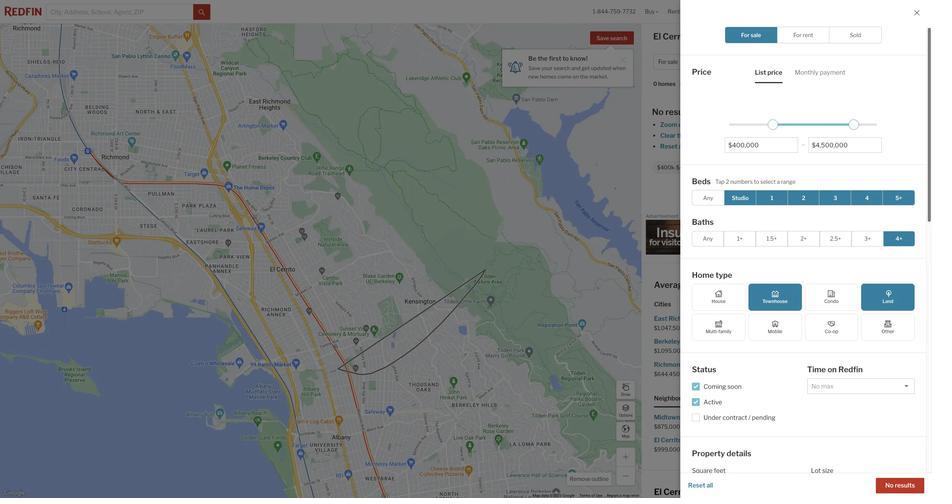 Task type: describe. For each thing, give the bounding box(es) containing it.
tap
[[716, 178, 725, 185]]

cities heading
[[654, 301, 920, 309]]

$1,349,900
[[787, 371, 817, 378]]

2+ radio
[[788, 231, 820, 247]]

1-844-759-7732 link
[[593, 8, 636, 15]]

richmond inside east richmond heights homes for sale $1,047,500
[[669, 315, 699, 323]]

california
[[770, 191, 797, 199]]

heights
[[700, 315, 723, 323]]

rent
[[803, 32, 814, 38]]

come
[[558, 74, 572, 80]]

remove outline
[[570, 476, 609, 483]]

0 horizontal spatial map
[[623, 494, 631, 498]]

baths
[[762, 164, 777, 171]]

for inside kensington homes for sale $1,849,000
[[843, 338, 852, 346]]

for inside for sale button
[[659, 59, 667, 65]]

richmond homes for sale $644,450
[[654, 361, 728, 378]]

sale
[[754, 31, 771, 41]]

list price element
[[755, 62, 783, 83]]

error
[[631, 494, 640, 498]]

map data ©2023 google
[[533, 494, 575, 498]]

remove outline button
[[567, 473, 612, 486]]

reset inside button
[[688, 482, 706, 490]]

know!
[[570, 55, 588, 62]]

5+ checkbox
[[883, 190, 916, 206]]

for inside albany homes for sale $629,000
[[830, 315, 839, 323]]

3 checkbox
[[820, 190, 852, 206]]

cerrito, for el cerrito, ca real estate trends
[[664, 487, 694, 498]]

1.5+ radio
[[756, 231, 788, 247]]

homes inside berkeley homes for sale $1,095,000
[[682, 338, 702, 346]]

2 checkbox
[[788, 190, 820, 206]]

for inside el cerrito hills homes for sale $999,000
[[719, 437, 727, 444]]

1 vertical spatial ca
[[803, 280, 816, 290]]

el right near
[[762, 280, 769, 290]]

op
[[833, 329, 839, 335]]

$400k-
[[657, 164, 677, 171]]

homes right 'norte'
[[817, 437, 837, 444]]

codes
[[723, 395, 741, 402]]

first
[[549, 55, 562, 62]]

map for map data ©2023 google
[[533, 494, 541, 498]]

kensington
[[787, 338, 821, 346]]

0 horizontal spatial no
[[652, 107, 664, 117]]

size
[[823, 468, 834, 475]]

hills
[[684, 437, 696, 444]]

0 vertical spatial a
[[777, 178, 780, 185]]

your inside zoom out clear the map boundary reset all filters or remove one of your filters below to see more homes
[[756, 143, 769, 150]]

$4.5m
[[677, 164, 693, 171]]

sale inside midtown homes for sale $875,000
[[712, 414, 724, 421]]

1 checkbox
[[756, 190, 789, 206]]

report a map error
[[607, 494, 640, 498]]

any for 1+
[[703, 236, 713, 242]]

monthly payment
[[795, 69, 846, 76]]

your inside save your search and get updated when new homes come on the market.
[[542, 65, 553, 71]]

details
[[727, 449, 752, 459]]

ca for el cerrito, ca real estate trends
[[696, 487, 709, 498]]

homes inside save your search and get updated when new homes come on the market.
[[540, 74, 557, 80]]

sale inside richmond homes for sale $644,450
[[716, 361, 728, 369]]

submit search image
[[199, 9, 205, 15]]

home
[[690, 280, 713, 290]]

0 horizontal spatial of
[[592, 494, 595, 498]]

monthly
[[795, 69, 819, 76]]

1 vertical spatial on
[[828, 365, 837, 375]]

no results inside no results button
[[886, 482, 916, 490]]

berkeley
[[654, 338, 681, 346]]

Mobile checkbox
[[749, 314, 802, 341]]

land
[[883, 299, 894, 305]]

sold
[[850, 32, 862, 38]]

option group containing house
[[692, 284, 915, 341]]

zip codes element
[[712, 388, 741, 408]]

5+
[[896, 195, 903, 201]]

2.5+
[[831, 236, 842, 242]]

homes inside the san francisco homes for sale $1,349,900
[[830, 361, 849, 369]]

for rent
[[794, 32, 814, 38]]

search inside save your search and get updated when new homes come on the market.
[[554, 65, 571, 71]]

report for report a map error
[[607, 494, 619, 498]]

©2023
[[550, 494, 562, 498]]

townhouse
[[763, 299, 788, 305]]

the inside save your search and get updated when new homes come on the market.
[[580, 74, 589, 80]]

el cerrito hills homes for sale $999,000
[[654, 437, 740, 453]]

kensington homes for sale $1,849,000
[[787, 338, 865, 355]]

1 filters from the left
[[687, 143, 704, 150]]

1
[[771, 195, 774, 201]]

all inside zoom out clear the map boundary reset all filters or remove one of your filters below to see more homes
[[679, 143, 686, 150]]

Other checkbox
[[862, 314, 915, 341]]

homes inside el cerrito hills homes for sale $999,000
[[698, 437, 717, 444]]

Condo checkbox
[[805, 284, 859, 311]]

co-op
[[825, 329, 839, 335]]

berkeley homes for sale $1,095,000
[[654, 338, 724, 355]]

trends
[[755, 487, 782, 498]]

Studio checkbox
[[724, 190, 757, 206]]

for inside midtown homes for sale $875,000
[[703, 414, 711, 421]]

more
[[826, 143, 842, 150]]

status
[[692, 365, 717, 375]]

be the first to know!
[[529, 55, 588, 62]]

google image
[[2, 489, 28, 499]]

beds
[[692, 177, 711, 186]]

el for el cerrito, ca real estate trends
[[654, 487, 662, 498]]

remove
[[713, 143, 735, 150]]

0
[[654, 81, 657, 87]]

$629,000
[[787, 325, 813, 332]]

$1,047,500
[[654, 325, 684, 332]]

0 horizontal spatial results
[[666, 107, 694, 117]]

sale inside checkbox
[[751, 32, 762, 38]]

Sold checkbox
[[830, 27, 882, 43]]

4+ baths
[[755, 164, 777, 171]]

albany homes for sale $629,000
[[787, 315, 852, 332]]

terms of use
[[580, 494, 603, 498]]

options button
[[616, 401, 636, 421]]

Any checkbox
[[692, 190, 725, 206]]

monthly payment element
[[795, 62, 846, 83]]

clear the map boundary button
[[660, 132, 730, 139]]

no results button
[[876, 478, 925, 494]]

0 horizontal spatial a
[[620, 494, 622, 498]]

zoom out button
[[660, 121, 689, 129]]

updated
[[591, 65, 612, 71]]

other
[[882, 329, 895, 335]]

terms
[[580, 494, 591, 498]]

for sale inside checkbox
[[742, 32, 762, 38]]

0 vertical spatial redfin
[[743, 191, 762, 199]]

sale inside el cerrito hills homes for sale $999,000
[[728, 437, 740, 444]]

map button
[[616, 422, 636, 442]]

below
[[788, 143, 806, 150]]

homes inside east richmond heights homes for sale $1,047,500
[[725, 315, 744, 323]]

el cerrito link
[[805, 191, 832, 199]]

1.5+
[[767, 236, 777, 242]]

2 filters from the left
[[770, 143, 787, 150]]

cerrito, for el cerrito, ca homes for sale
[[663, 31, 694, 41]]

see
[[815, 143, 825, 150]]

4+ for 4+ baths
[[755, 164, 761, 171]]

home
[[692, 271, 714, 280]]

1-844-759-7732
[[593, 8, 636, 15]]

san francisco homes for sale $1,349,900
[[787, 361, 872, 378]]

save your search and get updated when new homes come on the market.
[[529, 65, 626, 80]]

draw button
[[616, 380, 636, 400]]

reset all filters button
[[660, 143, 705, 150]]

select
[[761, 178, 776, 185]]

new
[[529, 74, 539, 80]]

condo
[[825, 299, 839, 305]]

townhouse,
[[797, 164, 828, 171]]

4
[[866, 195, 869, 201]]

real
[[710, 487, 726, 498]]

1 vertical spatial cerrito,
[[771, 280, 802, 290]]

for for for sale checkbox
[[742, 32, 750, 38]]

House checkbox
[[692, 284, 746, 311]]

el for el cerrito
[[805, 191, 810, 199]]

1-
[[593, 8, 598, 15]]

for inside berkeley homes for sale $1,095,000
[[703, 338, 711, 346]]

remove
[[570, 476, 591, 483]]

land
[[829, 164, 839, 171]]

reset inside zoom out clear the map boundary reset all filters or remove one of your filters below to see more homes
[[661, 143, 678, 150]]

homes inside kensington homes for sale $1,849,000
[[822, 338, 842, 346]]

for for for rent checkbox
[[794, 32, 802, 38]]

when
[[613, 65, 626, 71]]

save search button
[[590, 31, 634, 45]]

homes inside the "0 homes •"
[[659, 81, 676, 87]]

Land checkbox
[[862, 284, 915, 311]]



Task type: vqa. For each thing, say whether or not it's contained in the screenshot.
Buy
no



Task type: locate. For each thing, give the bounding box(es) containing it.
search up 'come'
[[554, 65, 571, 71]]

san
[[787, 361, 799, 369]]

4+ left the baths
[[755, 164, 761, 171]]

homes up co-
[[809, 315, 829, 323]]

save
[[597, 35, 609, 41], [529, 65, 541, 71]]

options
[[619, 413, 633, 418]]

1 horizontal spatial for
[[742, 32, 750, 38]]

your down first
[[542, 65, 553, 71]]

neighborhoods element
[[654, 388, 700, 408]]

2 right california link
[[802, 195, 806, 201]]

of right one
[[749, 143, 755, 150]]

homes down kensington homes for sale $1,849,000
[[830, 361, 849, 369]]

norte
[[798, 437, 815, 444]]

Multi-family checkbox
[[692, 314, 746, 341]]

1 horizontal spatial all
[[707, 482, 714, 490]]

the down 'get'
[[580, 74, 589, 80]]

to left select
[[754, 178, 760, 185]]

0 vertical spatial results
[[666, 107, 694, 117]]

homes right 0 on the right top of the page
[[659, 81, 676, 87]]

data
[[542, 494, 549, 498]]

all down clear the map boundary button
[[679, 143, 686, 150]]

save search
[[597, 35, 628, 41]]

average
[[654, 280, 688, 290]]

of inside zoom out clear the map boundary reset all filters or remove one of your filters below to see more homes
[[749, 143, 755, 150]]

1 horizontal spatial reset
[[688, 482, 706, 490]]

save inside "button"
[[597, 35, 609, 41]]

ca up cities heading
[[803, 280, 816, 290]]

2 horizontal spatial the
[[677, 132, 687, 139]]

1 vertical spatial 4+
[[896, 236, 903, 242]]

1 horizontal spatial search
[[610, 35, 628, 41]]

4+ for 4+
[[896, 236, 903, 242]]

be
[[529, 55, 537, 62]]

maximum price slider
[[849, 120, 859, 130]]

outline
[[592, 476, 609, 483]]

on inside save your search and get updated when new homes come on the market.
[[573, 74, 579, 80]]

for inside east richmond heights homes for sale $1,047,500
[[746, 315, 754, 323]]

map down out
[[688, 132, 701, 139]]

el for el cerrito hills homes for sale $999,000
[[654, 437, 660, 444]]

1 horizontal spatial filters
[[770, 143, 787, 150]]

report left ad
[[911, 215, 923, 219]]

a left 'range'
[[777, 178, 780, 185]]

option group
[[725, 27, 882, 43], [692, 190, 916, 206], [692, 231, 915, 247], [692, 284, 915, 341]]

mobile
[[768, 329, 783, 335]]

1 vertical spatial 2
[[802, 195, 806, 201]]

$875,000
[[654, 424, 680, 430]]

square
[[692, 468, 713, 475]]

richmond inside richmond homes for sale $644,450
[[654, 361, 684, 369]]

0 vertical spatial search
[[610, 35, 628, 41]]

homes inside albany homes for sale $629,000
[[809, 315, 829, 323]]

of left use
[[592, 494, 595, 498]]

insights
[[858, 34, 882, 41]]

average home prices near el cerrito, ca
[[654, 280, 816, 290]]

1 vertical spatial all
[[707, 482, 714, 490]]

1 vertical spatial map
[[533, 494, 541, 498]]

any down baths at the top right of page
[[703, 236, 713, 242]]

report inside button
[[911, 215, 923, 219]]

time
[[808, 365, 826, 375]]

numbers
[[731, 178, 753, 185]]

for sale up the "0 homes •"
[[659, 59, 678, 65]]

for sale inside button
[[659, 59, 678, 65]]

Any radio
[[692, 231, 724, 247]]

1 vertical spatial to
[[807, 143, 813, 150]]

on right time
[[828, 365, 837, 375]]

1 horizontal spatial the
[[580, 74, 589, 80]]

1 vertical spatial reset
[[688, 482, 706, 490]]

1 horizontal spatial to
[[754, 178, 760, 185]]

1 vertical spatial for sale
[[659, 59, 678, 65]]

search inside "button"
[[610, 35, 628, 41]]

any down beds
[[704, 195, 714, 201]]

richmond up $1,047,500
[[669, 315, 699, 323]]

0 horizontal spatial redfin
[[743, 191, 762, 199]]

google
[[563, 494, 575, 498]]

0 horizontal spatial for
[[659, 59, 667, 65]]

to inside zoom out clear the map boundary reset all filters or remove one of your filters below to see more homes
[[807, 143, 813, 150]]

el
[[654, 31, 661, 41], [805, 191, 810, 199], [762, 280, 769, 290], [654, 437, 660, 444], [654, 487, 662, 498]]

0 horizontal spatial the
[[538, 55, 548, 62]]

homes up $1,095,000 on the bottom right of page
[[682, 338, 702, 346]]

0 vertical spatial map
[[688, 132, 701, 139]]

homes inside midtown homes for sale $875,000
[[682, 414, 701, 421]]

ca left 'real'
[[696, 487, 709, 498]]

el up "$999,000"
[[654, 437, 660, 444]]

Townhouse checkbox
[[749, 284, 802, 311]]

1 vertical spatial cerrito
[[661, 437, 682, 444]]

cerrito up "$999,000"
[[661, 437, 682, 444]]

option group containing for sale
[[725, 27, 882, 43]]

to right —
[[807, 143, 813, 150]]

0 horizontal spatial cerrito
[[661, 437, 682, 444]]

1 vertical spatial a
[[620, 494, 622, 498]]

0 horizontal spatial to
[[563, 55, 569, 62]]

0 vertical spatial no results
[[652, 107, 694, 117]]

For sale checkbox
[[725, 27, 778, 43]]

report right use
[[607, 494, 619, 498]]

sale inside kensington homes for sale $1,849,000
[[853, 338, 865, 346]]

cerrito,
[[663, 31, 694, 41], [771, 280, 802, 290], [664, 487, 694, 498]]

your right one
[[756, 143, 769, 150]]

2.5+ radio
[[820, 231, 852, 247]]

0 horizontal spatial reset
[[661, 143, 678, 150]]

del norte homes for sale
[[787, 437, 859, 444]]

1 vertical spatial your
[[756, 143, 769, 150]]

homes down berkeley homes for sale $1,095,000
[[686, 361, 705, 369]]

for inside the san francisco homes for sale $1,349,900
[[851, 361, 859, 369]]

report ad button
[[911, 215, 928, 221]]

0 vertical spatial the
[[538, 55, 548, 62]]

the right be
[[538, 55, 548, 62]]

under contract / pending
[[704, 414, 776, 422]]

ca left homes
[[695, 31, 708, 41]]

1 horizontal spatial report
[[911, 215, 923, 219]]

richmond up $644,450
[[654, 361, 684, 369]]

property
[[692, 449, 725, 459]]

1 vertical spatial map
[[623, 494, 631, 498]]

cerrito, up townhouse
[[771, 280, 802, 290]]

tap 2 numbers to select a range
[[716, 178, 796, 185]]

1 horizontal spatial of
[[749, 143, 755, 150]]

0 vertical spatial on
[[573, 74, 579, 80]]

for inside richmond homes for sale $644,450
[[707, 361, 715, 369]]

for left "sale"
[[742, 32, 750, 38]]

or
[[706, 143, 712, 150]]

1 vertical spatial no results
[[886, 482, 916, 490]]

pending
[[752, 414, 776, 422]]

filters left below
[[770, 143, 787, 150]]

7732
[[623, 8, 636, 15]]

1 horizontal spatial your
[[756, 143, 769, 150]]

save down 844-
[[597, 35, 609, 41]]

homes inside richmond homes for sale $644,450
[[686, 361, 705, 369]]

4+ radio
[[884, 231, 915, 247]]

map left the data
[[533, 494, 541, 498]]

cerrito left the 3
[[812, 191, 832, 199]]

2 vertical spatial ca
[[696, 487, 709, 498]]

1 vertical spatial redfin
[[839, 365, 863, 375]]

map for map
[[622, 434, 630, 439]]

1 horizontal spatial results
[[895, 482, 916, 490]]

4+ inside radio
[[896, 236, 903, 242]]

1 horizontal spatial no results
[[886, 482, 916, 490]]

0 vertical spatial of
[[749, 143, 755, 150]]

1 vertical spatial richmond
[[654, 361, 684, 369]]

0 vertical spatial save
[[597, 35, 609, 41]]

0 vertical spatial richmond
[[669, 315, 699, 323]]

map inside button
[[622, 434, 630, 439]]

francisco
[[800, 361, 828, 369]]

any for studio
[[704, 195, 714, 201]]

one
[[736, 143, 747, 150]]

0 vertical spatial all
[[679, 143, 686, 150]]

results inside button
[[895, 482, 916, 490]]

2 vertical spatial to
[[754, 178, 760, 185]]

any inside checkbox
[[704, 195, 714, 201]]

1 horizontal spatial no
[[886, 482, 894, 490]]

homes right 'more'
[[843, 143, 863, 150]]

2 horizontal spatial to
[[807, 143, 813, 150]]

0 horizontal spatial no results
[[652, 107, 694, 117]]

for
[[742, 32, 750, 38], [794, 32, 802, 38], [659, 59, 667, 65]]

map region
[[0, 10, 729, 499]]

reset down square
[[688, 482, 706, 490]]

3+ radio
[[852, 231, 884, 247]]

no
[[652, 107, 664, 117], [886, 482, 894, 490]]

reset down clear on the right
[[661, 143, 678, 150]]

0 homes •
[[654, 81, 682, 88]]

1 horizontal spatial 4+
[[896, 236, 903, 242]]

ca for el cerrito, ca homes for sale
[[695, 31, 708, 41]]

0 vertical spatial no
[[652, 107, 664, 117]]

cerrito, up for sale button
[[663, 31, 694, 41]]

for sale right homes
[[742, 32, 762, 38]]

el for el cerrito, ca homes for sale
[[654, 31, 661, 41]]

filters down clear the map boundary button
[[687, 143, 704, 150]]

house
[[712, 299, 726, 305]]

City, Address, School, Agent, ZIP search field
[[46, 4, 193, 20]]

homes up property
[[698, 437, 717, 444]]

no inside button
[[886, 482, 894, 490]]

0 horizontal spatial filters
[[687, 143, 704, 150]]

for up the "0 homes •"
[[659, 59, 667, 65]]

1 horizontal spatial on
[[828, 365, 837, 375]]

4 checkbox
[[851, 190, 884, 206]]

homes
[[540, 74, 557, 80], [659, 81, 676, 87], [843, 143, 863, 150], [725, 315, 744, 323], [809, 315, 829, 323], [682, 338, 702, 346], [822, 338, 842, 346], [686, 361, 705, 369], [830, 361, 849, 369], [682, 414, 701, 421], [698, 437, 717, 444], [817, 437, 837, 444]]

Enter min text field
[[729, 142, 795, 149]]

0 vertical spatial 2
[[726, 178, 729, 185]]

1 horizontal spatial redfin
[[839, 365, 863, 375]]

1 horizontal spatial for sale
[[742, 32, 762, 38]]

for left 'rent'
[[794, 32, 802, 38]]

richmond
[[669, 315, 699, 323], [654, 361, 684, 369]]

1 horizontal spatial map
[[622, 434, 630, 439]]

0 vertical spatial to
[[563, 55, 569, 62]]

coming soon
[[704, 383, 742, 391]]

any inside option
[[703, 236, 713, 242]]

1+
[[737, 236, 743, 242]]

0 vertical spatial cerrito
[[812, 191, 832, 199]]

soon
[[728, 383, 742, 391]]

1 vertical spatial results
[[895, 482, 916, 490]]

minimum price slider
[[768, 120, 778, 130]]

0 vertical spatial reset
[[661, 143, 678, 150]]

map down options at the bottom right of the page
[[622, 434, 630, 439]]

sale inside the san francisco homes for sale $1,349,900
[[860, 361, 872, 369]]

0 vertical spatial any
[[704, 195, 714, 201]]

1 horizontal spatial map
[[688, 132, 701, 139]]

all inside button
[[707, 482, 714, 490]]

2 inside checkbox
[[802, 195, 806, 201]]

prices
[[715, 280, 740, 290]]

active
[[704, 399, 723, 406]]

for inside for sale checkbox
[[742, 32, 750, 38]]

homes left under
[[682, 414, 701, 421]]

save for save search
[[597, 35, 609, 41]]

1 vertical spatial search
[[554, 65, 571, 71]]

1 vertical spatial of
[[592, 494, 595, 498]]

0 horizontal spatial all
[[679, 143, 686, 150]]

844-
[[598, 8, 610, 15]]

2 horizontal spatial for
[[794, 32, 802, 38]]

cerrito for el cerrito
[[812, 191, 832, 199]]

0 horizontal spatial map
[[533, 494, 541, 498]]

boundary
[[702, 132, 730, 139]]

0 horizontal spatial save
[[529, 65, 541, 71]]

lot size
[[811, 468, 834, 475]]

1 vertical spatial report
[[607, 494, 619, 498]]

to for tap 2 numbers to select a range
[[754, 178, 760, 185]]

1 vertical spatial any
[[703, 236, 713, 242]]

1 horizontal spatial save
[[597, 35, 609, 41]]

homes inside zoom out clear the map boundary reset all filters or remove one of your filters below to see more homes
[[843, 143, 863, 150]]

3+
[[865, 236, 871, 242]]

0 vertical spatial 4+
[[755, 164, 761, 171]]

homes up family at the right of page
[[725, 315, 744, 323]]

search down '759-'
[[610, 35, 628, 41]]

the up reset all filters button
[[677, 132, 687, 139]]

sale inside albany homes for sale $629,000
[[840, 315, 852, 323]]

0 horizontal spatial on
[[573, 74, 579, 80]]

the
[[538, 55, 548, 62], [580, 74, 589, 80], [677, 132, 687, 139]]

cerrito, down square
[[664, 487, 694, 498]]

2 vertical spatial cerrito,
[[664, 487, 694, 498]]

homes right new
[[540, 74, 557, 80]]

use
[[596, 494, 603, 498]]

co-
[[825, 329, 833, 335]]

el inside el cerrito hills homes for sale $999,000
[[654, 437, 660, 444]]

baths
[[692, 218, 714, 227]]

1 vertical spatial save
[[529, 65, 541, 71]]

cerrito for el cerrito hills homes for sale $999,000
[[661, 437, 682, 444]]

redfin right time
[[839, 365, 863, 375]]

neighborhoods
[[654, 395, 700, 402]]

el cerrito
[[805, 191, 832, 199]]

el right california link
[[805, 191, 810, 199]]

0 horizontal spatial search
[[554, 65, 571, 71]]

a left error on the right bottom
[[620, 494, 622, 498]]

0 horizontal spatial your
[[542, 65, 553, 71]]

0 vertical spatial cerrito,
[[663, 31, 694, 41]]

el cerrito, ca homes for sale
[[654, 31, 771, 41]]

feet
[[714, 468, 726, 475]]

1+ radio
[[724, 231, 756, 247]]

studio
[[732, 195, 749, 201]]

list box
[[808, 379, 915, 394], [692, 479, 738, 494], [750, 479, 796, 494], [811, 479, 857, 494], [869, 479, 915, 494]]

For rent checkbox
[[777, 27, 830, 43]]

reset
[[661, 143, 678, 150], [688, 482, 706, 490]]

cerrito inside el cerrito hills homes for sale $999,000
[[661, 437, 682, 444]]

save inside save your search and get updated when new homes come on the market.
[[529, 65, 541, 71]]

on
[[573, 74, 579, 80], [828, 365, 837, 375]]

0 horizontal spatial report
[[607, 494, 619, 498]]

el up for sale button
[[654, 31, 661, 41]]

2 vertical spatial the
[[677, 132, 687, 139]]

del
[[787, 437, 797, 444]]

the inside zoom out clear the map boundary reset all filters or remove one of your filters below to see more homes
[[677, 132, 687, 139]]

california link
[[770, 191, 797, 199]]

0 vertical spatial your
[[542, 65, 553, 71]]

0 horizontal spatial for sale
[[659, 59, 678, 65]]

0 vertical spatial map
[[622, 434, 630, 439]]

1 horizontal spatial cerrito
[[812, 191, 832, 199]]

Co-op checkbox
[[805, 314, 859, 341]]

0 horizontal spatial 2
[[726, 178, 729, 185]]

ad region
[[646, 220, 928, 255]]

for inside for rent checkbox
[[794, 32, 802, 38]]

on down and
[[573, 74, 579, 80]]

Enter max text field
[[812, 142, 879, 149]]

4+ right 3+ option
[[896, 236, 903, 242]]

report for report ad
[[911, 215, 923, 219]]

2 right tap
[[726, 178, 729, 185]]

advertisement
[[646, 213, 679, 219]]

to right first
[[563, 55, 569, 62]]

sale
[[751, 32, 762, 38], [668, 59, 678, 65], [755, 315, 767, 323], [840, 315, 852, 323], [713, 338, 724, 346], [853, 338, 865, 346], [716, 361, 728, 369], [860, 361, 872, 369], [712, 414, 724, 421], [728, 437, 740, 444], [847, 437, 859, 444]]

save for save your search and get updated when new homes come on the market.
[[529, 65, 541, 71]]

save up new
[[529, 65, 541, 71]]

sale inside east richmond heights homes for sale $1,047,500
[[755, 315, 767, 323]]

map inside zoom out clear the map boundary reset all filters or remove one of your filters below to see more homes
[[688, 132, 701, 139]]

homes down co-op
[[822, 338, 842, 346]]

el right error on the right bottom
[[654, 487, 662, 498]]

0 horizontal spatial 4+
[[755, 164, 761, 171]]

redfin
[[743, 191, 762, 199], [839, 365, 863, 375]]

1 horizontal spatial 2
[[802, 195, 806, 201]]

home type
[[692, 271, 733, 280]]

$1,095,000
[[654, 348, 685, 355]]

map left error on the right bottom
[[623, 494, 631, 498]]

under
[[704, 414, 722, 422]]

market insights
[[836, 34, 882, 41]]

be the first to know! dialog
[[502, 45, 633, 87]]

map
[[688, 132, 701, 139], [623, 494, 631, 498]]

to inside "dialog"
[[563, 55, 569, 62]]

out
[[679, 121, 689, 129]]

redfin down tap 2 numbers to select a range
[[743, 191, 762, 199]]

1 vertical spatial no
[[886, 482, 894, 490]]

market insights link
[[836, 25, 882, 42]]

market.
[[590, 74, 608, 80]]

1 horizontal spatial a
[[777, 178, 780, 185]]

sale inside button
[[668, 59, 678, 65]]

all down square feet
[[707, 482, 714, 490]]

sale inside berkeley homes for sale $1,095,000
[[713, 338, 724, 346]]

for
[[740, 31, 752, 41], [746, 315, 754, 323], [830, 315, 839, 323], [703, 338, 711, 346], [843, 338, 852, 346], [707, 361, 715, 369], [851, 361, 859, 369], [703, 414, 711, 421], [719, 437, 727, 444], [838, 437, 846, 444]]

family
[[719, 329, 732, 335]]

1 vertical spatial the
[[580, 74, 589, 80]]

to for be the first to know!
[[563, 55, 569, 62]]



